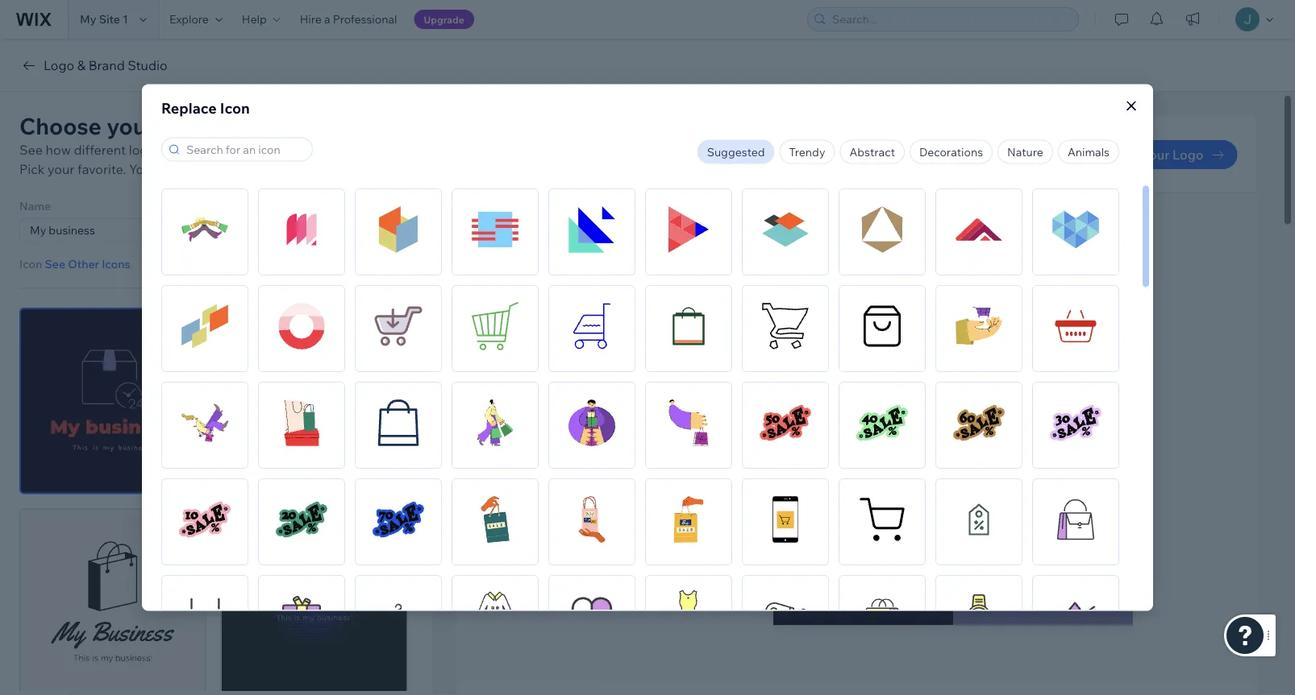 Task type: locate. For each thing, give the bounding box(es) containing it.
1 horizontal spatial it
[[746, 258, 755, 274]]

it left to
[[746, 258, 755, 274]]

1 vertical spatial logo
[[1172, 147, 1203, 163]]

see left other
[[45, 257, 65, 271]]

favorite.
[[77, 161, 126, 177]]

0 horizontal spatial a
[[324, 12, 330, 26]]

see inside choose your logo see how different logo options can shape your brand. pick your favorite. you can customize it next.
[[19, 142, 43, 158]]

can
[[207, 142, 228, 158], [154, 161, 176, 177]]

it
[[243, 161, 251, 177], [746, 258, 755, 274]]

1 horizontal spatial icon
[[220, 99, 250, 117]]

icon
[[220, 99, 250, 117], [19, 257, 42, 271]]

None field
[[25, 219, 208, 242], [234, 219, 416, 242], [25, 219, 208, 242], [234, 219, 416, 242]]

different
[[74, 142, 126, 158]]

help button
[[232, 0, 290, 39]]

trendy
[[789, 145, 825, 159]]

1 vertical spatial icon
[[19, 257, 42, 271]]

1 horizontal spatial see
[[45, 257, 65, 271]]

logo up website
[[822, 232, 863, 256]]

logo right your
[[1172, 147, 1203, 163]]

customize your logo
[[1074, 147, 1203, 163]]

1 vertical spatial it
[[746, 258, 755, 274]]

0 horizontal spatial icon
[[19, 257, 42, 271]]

see
[[19, 142, 43, 158], [538, 146, 565, 164], [45, 257, 65, 271]]

1 vertical spatial can
[[154, 161, 176, 177]]

1 vertical spatial a
[[874, 258, 881, 274]]

use your logo everywhere add it to your website for a fully branded look
[[718, 232, 994, 274]]

0 vertical spatial icon
[[220, 99, 250, 117]]

1 horizontal spatial logo
[[1172, 147, 1203, 163]]

hire
[[300, 12, 322, 26]]

0 horizontal spatial see
[[19, 142, 43, 158]]

it inside choose your logo see how different logo options can shape your brand. pick your favorite. you can customize it next.
[[243, 161, 251, 177]]

customize your logo button
[[1055, 140, 1237, 169]]

upgrade
[[424, 13, 464, 25]]

replace
[[161, 99, 217, 117]]

your up next.
[[271, 142, 298, 158]]

logo right this
[[597, 146, 629, 164]]

1 horizontal spatial a
[[874, 258, 881, 274]]

pick
[[19, 161, 45, 177]]

1
[[123, 12, 128, 26]]

logo & brand studio
[[44, 57, 167, 73]]

0 vertical spatial it
[[243, 161, 251, 177]]

logo inside use your logo everywhere add it to your website for a fully branded look
[[822, 232, 863, 256]]

icon left other
[[19, 257, 42, 271]]

choose your logo see how different logo options can shape your brand. pick your favorite. you can customize it next.
[[19, 112, 339, 177]]

logo left &
[[44, 57, 74, 73]]

make
[[632, 146, 669, 164]]

decorations
[[919, 145, 983, 159]]

brand.
[[300, 142, 339, 158]]

your right to
[[773, 258, 800, 274]]

can up customize
[[207, 142, 228, 158]]

hire a professional link
[[290, 0, 407, 39]]

0 horizontal spatial it
[[243, 161, 251, 177]]

icon up "search for an icon" 'field'
[[220, 99, 250, 117]]

other
[[68, 257, 99, 271]]

website
[[803, 258, 851, 274]]

it down shape at the left
[[243, 161, 251, 177]]

fully
[[884, 258, 910, 274]]

a right the hire at the left of page
[[324, 12, 330, 26]]

logo up options
[[160, 112, 209, 140]]

studio
[[128, 57, 167, 73]]

help
[[242, 12, 267, 26]]

a right for
[[874, 258, 881, 274]]

customize
[[1074, 147, 1139, 163]]

logo
[[160, 112, 209, 140], [129, 142, 156, 158], [597, 146, 629, 164], [822, 232, 863, 256]]

your
[[107, 112, 155, 140], [271, 142, 298, 158], [48, 161, 75, 177], [776, 232, 817, 256], [773, 258, 800, 274]]

logo for choose
[[160, 112, 209, 140]]

see up the pick
[[19, 142, 43, 158]]

a
[[324, 12, 330, 26], [874, 258, 881, 274]]

logo
[[44, 57, 74, 73], [1172, 147, 1203, 163]]

see left this
[[538, 146, 565, 164]]

Search for an icon field
[[181, 138, 307, 161]]

&
[[77, 57, 86, 73]]

your up different
[[107, 112, 155, 140]]

logo up you
[[129, 142, 156, 158]]

1 horizontal spatial can
[[207, 142, 228, 158]]

next.
[[254, 161, 283, 177]]

animals
[[1068, 145, 1110, 159]]

0 vertical spatial logo
[[44, 57, 74, 73]]

can right you
[[154, 161, 176, 177]]

logo for use
[[822, 232, 863, 256]]

your down how
[[48, 161, 75, 177]]



Task type: vqa. For each thing, say whether or not it's contained in the screenshot.
"all sites"
no



Task type: describe. For each thing, give the bounding box(es) containing it.
everywhere
[[868, 232, 976, 256]]

0 vertical spatial can
[[207, 142, 228, 158]]

branded
[[913, 258, 965, 274]]

upgrade button
[[414, 10, 474, 29]]

site
[[99, 12, 120, 26]]

logo & brand studio button
[[19, 56, 167, 75]]

0 vertical spatial a
[[324, 12, 330, 26]]

shape
[[231, 142, 268, 158]]

use
[[736, 232, 771, 256]]

professional
[[333, 12, 397, 26]]

your
[[1142, 147, 1169, 163]]

explore
[[169, 12, 209, 26]]

logo for see
[[597, 146, 629, 164]]

Search... field
[[827, 8, 1073, 31]]

magic
[[673, 146, 715, 164]]

see this logo make magic
[[538, 146, 715, 164]]

choose
[[19, 112, 101, 140]]

icons
[[102, 257, 130, 271]]

this
[[568, 146, 594, 164]]

your up website
[[776, 232, 817, 256]]

look
[[968, 258, 994, 274]]

tagline
[[228, 199, 266, 213]]

to
[[758, 258, 770, 274]]

brand
[[88, 57, 125, 73]]

0 horizontal spatial can
[[154, 161, 176, 177]]

icon see other icons
[[19, 257, 130, 271]]

hire a professional
[[300, 12, 397, 26]]

it inside use your logo everywhere add it to your website for a fully branded look
[[746, 258, 755, 274]]

how
[[46, 142, 71, 158]]

my
[[80, 12, 96, 26]]

see other icons button
[[45, 257, 130, 272]]

add
[[718, 258, 743, 274]]

2 horizontal spatial see
[[538, 146, 565, 164]]

suggested
[[707, 145, 765, 159]]

a inside use your logo everywhere add it to your website for a fully branded look
[[874, 258, 881, 274]]

abstract
[[850, 145, 895, 159]]

replace icon
[[161, 99, 250, 117]]

0 horizontal spatial logo
[[44, 57, 74, 73]]

customize
[[179, 161, 240, 177]]

name
[[19, 199, 51, 213]]

nature
[[1007, 145, 1043, 159]]

you
[[129, 161, 151, 177]]

options
[[159, 142, 204, 158]]

for
[[854, 258, 871, 274]]

my site 1
[[80, 12, 128, 26]]



